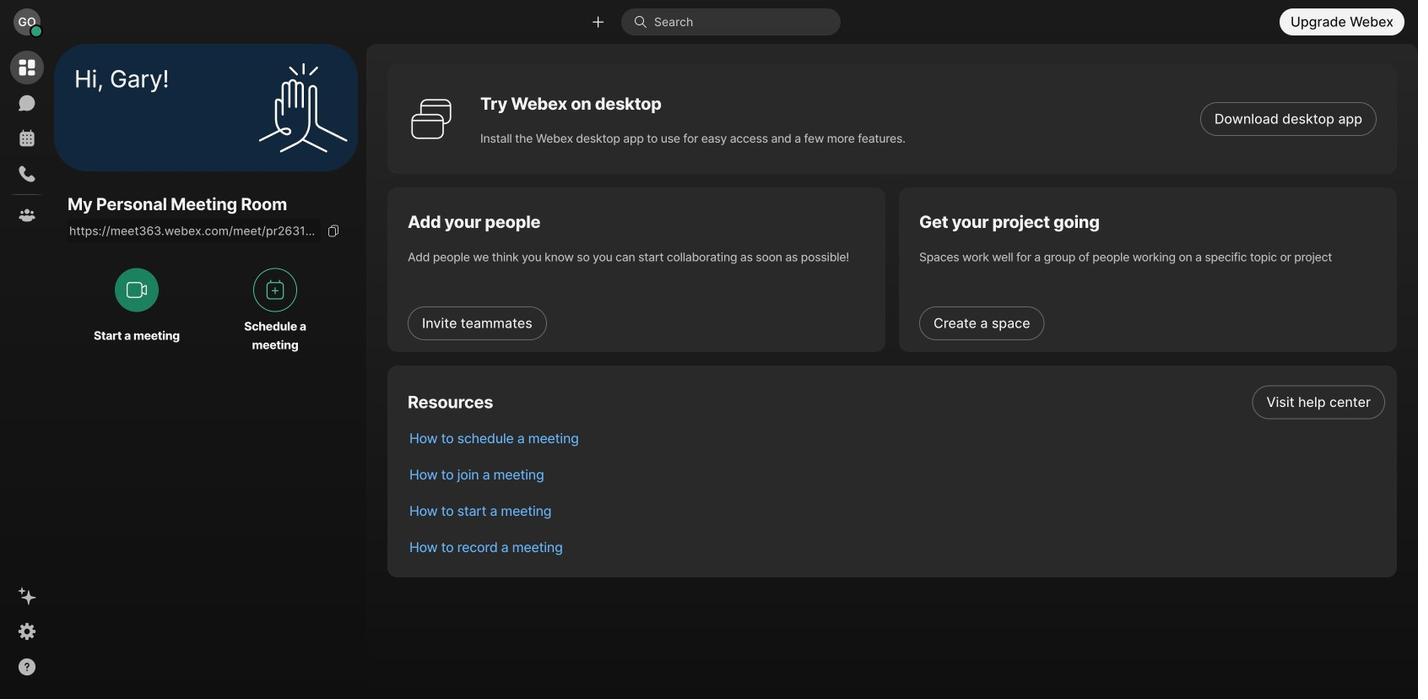 Task type: locate. For each thing, give the bounding box(es) containing it.
1 list item from the top
[[396, 384, 1398, 421]]

3 list item from the top
[[396, 457, 1398, 493]]

None text field
[[68, 219, 321, 243]]

4 list item from the top
[[396, 493, 1398, 529]]

webex tab list
[[10, 51, 44, 232]]

list item
[[396, 384, 1398, 421], [396, 421, 1398, 457], [396, 457, 1398, 493], [396, 493, 1398, 529], [396, 529, 1398, 566]]

navigation
[[0, 44, 54, 699]]



Task type: describe. For each thing, give the bounding box(es) containing it.
two hands high fiving image
[[252, 57, 354, 158]]

5 list item from the top
[[396, 529, 1398, 566]]

2 list item from the top
[[396, 421, 1398, 457]]



Task type: vqa. For each thing, say whether or not it's contained in the screenshot.
You Will Be Notified Of All New Messages In This Space Image
no



